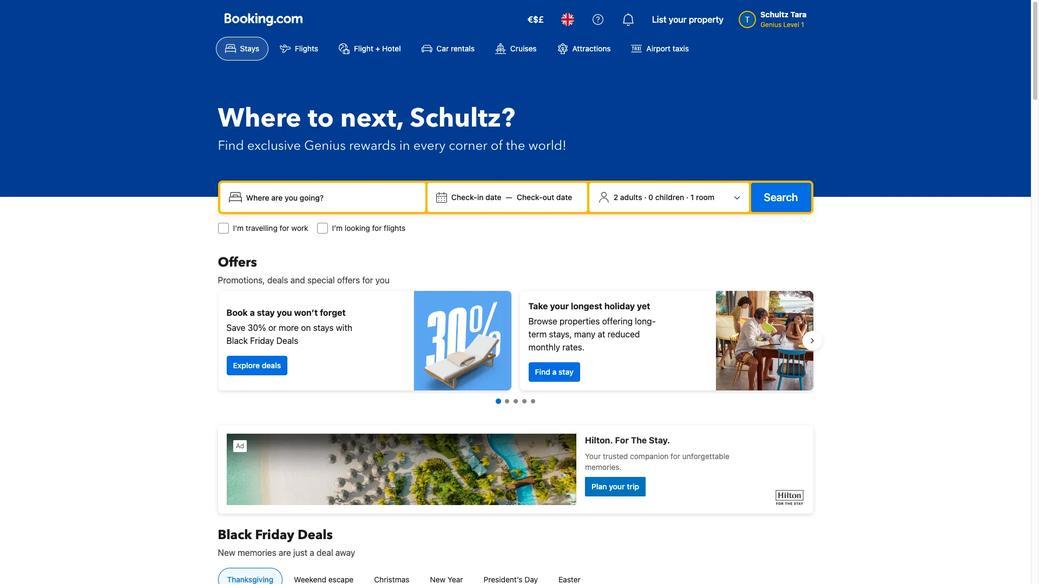 Task type: vqa. For each thing, say whether or not it's contained in the screenshot.
Advertisement region
yes



Task type: locate. For each thing, give the bounding box(es) containing it.
0 vertical spatial friday
[[250, 336, 274, 346]]

long-
[[635, 317, 656, 326]]

flights link
[[271, 37, 328, 61]]

€$£ button
[[521, 6, 551, 32]]

0 horizontal spatial check-
[[451, 193, 477, 202]]

1 horizontal spatial stay
[[559, 368, 574, 377]]

check- left the —
[[451, 193, 477, 202]]

take
[[529, 302, 548, 311]]

0 vertical spatial black
[[227, 336, 248, 346]]

offers promotions, deals and special offers for you
[[218, 254, 390, 285]]

stay up the or
[[257, 308, 275, 318]]

1 vertical spatial deals
[[262, 361, 281, 370]]

1 vertical spatial black
[[218, 527, 252, 545]]

0 vertical spatial 1
[[801, 21, 804, 29]]

1 vertical spatial your
[[550, 302, 569, 311]]

friday
[[250, 336, 274, 346], [255, 527, 295, 545]]

0 vertical spatial deals
[[276, 336, 298, 346]]

your account menu schultz tara genius level 1 element
[[739, 5, 811, 30]]

find down where
[[218, 137, 244, 155]]

your for longest
[[550, 302, 569, 311]]

for left flights
[[372, 224, 382, 233]]

flight + hotel link
[[330, 37, 410, 61]]

friday inside the book a stay you won't forget save 30% or more on stays with black friday deals
[[250, 336, 274, 346]]

take your longest holiday yet browse properties offering long- term stays, many at reduced monthly rates.
[[529, 302, 656, 352]]

memories
[[238, 548, 276, 558]]

booking.com image
[[224, 13, 302, 26]]

0 vertical spatial a
[[250, 308, 255, 318]]

i'm
[[332, 224, 343, 233]]

1 vertical spatial friday
[[255, 527, 295, 545]]

genius down the to
[[304, 137, 346, 155]]

find down monthly
[[535, 368, 551, 377]]

2 adults · 0 children · 1 room button
[[594, 187, 745, 208]]

a down monthly
[[553, 368, 557, 377]]

genius down schultz
[[761, 21, 782, 29]]

explore
[[233, 361, 260, 370]]

0 vertical spatial find
[[218, 137, 244, 155]]

1 horizontal spatial find
[[535, 368, 551, 377]]

deals up deal
[[298, 527, 333, 545]]

your right list
[[669, 15, 687, 24]]

1 left room
[[691, 193, 694, 202]]

0 horizontal spatial find
[[218, 137, 244, 155]]

for
[[280, 224, 289, 233], [372, 224, 382, 233], [362, 276, 373, 285]]

1 horizontal spatial ·
[[686, 193, 689, 202]]

1 horizontal spatial your
[[669, 15, 687, 24]]

new
[[218, 548, 235, 558]]

a right the just
[[310, 548, 314, 558]]

0 horizontal spatial a
[[250, 308, 255, 318]]

in left the —
[[477, 193, 484, 202]]

find inside find a stay link
[[535, 368, 551, 377]]

you up more
[[277, 308, 292, 318]]

search
[[764, 191, 798, 204]]

in left every
[[399, 137, 410, 155]]

date left the —
[[486, 193, 502, 202]]

1 vertical spatial find
[[535, 368, 551, 377]]

black down save
[[227, 336, 248, 346]]

schultz
[[761, 10, 789, 19]]

a inside the book a stay you won't forget save 30% or more on stays with black friday deals
[[250, 308, 255, 318]]

0 vertical spatial deals
[[267, 276, 288, 285]]

property
[[689, 15, 724, 24]]

longest
[[571, 302, 603, 311]]

· left 0
[[644, 193, 647, 202]]

0 vertical spatial stay
[[257, 308, 275, 318]]

you inside offers promotions, deals and special offers for you
[[376, 276, 390, 285]]

stay for book
[[257, 308, 275, 318]]

1 vertical spatial genius
[[304, 137, 346, 155]]

where
[[218, 101, 301, 136]]

stay for find
[[559, 368, 574, 377]]

deals inside offers promotions, deals and special offers for you
[[267, 276, 288, 285]]

deals
[[267, 276, 288, 285], [262, 361, 281, 370]]

1
[[801, 21, 804, 29], [691, 193, 694, 202]]

stay down rates.
[[559, 368, 574, 377]]

for for work
[[280, 224, 289, 233]]

0 horizontal spatial your
[[550, 302, 569, 311]]

1 horizontal spatial in
[[477, 193, 484, 202]]

·
[[644, 193, 647, 202], [686, 193, 689, 202]]

1 horizontal spatial date
[[557, 193, 573, 202]]

2 vertical spatial a
[[310, 548, 314, 558]]

rentals
[[451, 44, 475, 53]]

attractions link
[[548, 37, 620, 61]]

1 vertical spatial deals
[[298, 527, 333, 545]]

yet
[[637, 302, 650, 311]]

1 horizontal spatial you
[[376, 276, 390, 285]]

deals
[[276, 336, 298, 346], [298, 527, 333, 545]]

take your longest holiday yet image
[[716, 291, 813, 391]]

1 vertical spatial you
[[277, 308, 292, 318]]

1 horizontal spatial check-
[[517, 193, 543, 202]]

date
[[486, 193, 502, 202], [557, 193, 573, 202]]

special
[[307, 276, 335, 285]]

0 horizontal spatial in
[[399, 137, 410, 155]]

your inside "link"
[[669, 15, 687, 24]]

car
[[437, 44, 449, 53]]

0 horizontal spatial you
[[277, 308, 292, 318]]

black up new
[[218, 527, 252, 545]]

your for property
[[669, 15, 687, 24]]

1 down tara
[[801, 21, 804, 29]]

deals down more
[[276, 336, 298, 346]]

0 horizontal spatial genius
[[304, 137, 346, 155]]

Where are you going? field
[[242, 188, 421, 207]]

airport taxis link
[[622, 37, 698, 61]]

hotel
[[382, 44, 401, 53]]

0 horizontal spatial 1
[[691, 193, 694, 202]]

progress bar
[[496, 399, 535, 404]]

1 vertical spatial 1
[[691, 193, 694, 202]]

—
[[506, 193, 513, 202]]

0 horizontal spatial ·
[[644, 193, 647, 202]]

flight
[[354, 44, 374, 53]]

flights
[[384, 224, 406, 233]]

monthly
[[529, 343, 560, 352]]

search button
[[751, 183, 811, 212]]

1 horizontal spatial a
[[310, 548, 314, 558]]

1 vertical spatial stay
[[559, 368, 574, 377]]

2 horizontal spatial a
[[553, 368, 557, 377]]

1 vertical spatial a
[[553, 368, 557, 377]]

book a stay you won't forget save 30% or more on stays with black friday deals
[[227, 308, 352, 346]]

0 horizontal spatial date
[[486, 193, 502, 202]]

term
[[529, 330, 547, 339]]

of
[[491, 137, 503, 155]]

stays
[[240, 44, 259, 53]]

looking
[[345, 224, 370, 233]]

you right "offers"
[[376, 276, 390, 285]]

for left work
[[280, 224, 289, 233]]

genius inside schultz tara genius level 1
[[761, 21, 782, 29]]

to
[[308, 101, 334, 136]]

deals left and
[[267, 276, 288, 285]]

2
[[614, 193, 618, 202]]

0 vertical spatial genius
[[761, 21, 782, 29]]

stays,
[[549, 330, 572, 339]]

region
[[209, 287, 822, 395]]

stay inside the book a stay you won't forget save 30% or more on stays with black friday deals
[[257, 308, 275, 318]]

main content containing offers
[[209, 254, 822, 585]]

deals right 'explore'
[[262, 361, 281, 370]]

tab list
[[209, 568, 599, 585]]

where to next, schultz? find exclusive genius rewards in every corner of the world!
[[218, 101, 567, 155]]

0 vertical spatial in
[[399, 137, 410, 155]]

check-
[[451, 193, 477, 202], [517, 193, 543, 202]]

main content
[[209, 254, 822, 585]]

1 horizontal spatial genius
[[761, 21, 782, 29]]

your
[[669, 15, 687, 24], [550, 302, 569, 311]]

your inside take your longest holiday yet browse properties offering long- term stays, many at reduced monthly rates.
[[550, 302, 569, 311]]

0 vertical spatial you
[[376, 276, 390, 285]]

offers
[[337, 276, 360, 285]]

0 horizontal spatial stay
[[257, 308, 275, 318]]

0 vertical spatial your
[[669, 15, 687, 24]]

1 horizontal spatial 1
[[801, 21, 804, 29]]

date right 'out'
[[557, 193, 573, 202]]

· right children
[[686, 193, 689, 202]]

a right book
[[250, 308, 255, 318]]

friday down 30%
[[250, 336, 274, 346]]

friday up 'are'
[[255, 527, 295, 545]]

offering
[[602, 317, 633, 326]]

find a stay link
[[529, 363, 580, 382]]

for right "offers"
[[362, 276, 373, 285]]

check- right the —
[[517, 193, 543, 202]]

genius
[[761, 21, 782, 29], [304, 137, 346, 155]]

list your property link
[[646, 6, 730, 32]]

your right take
[[550, 302, 569, 311]]

2 · from the left
[[686, 193, 689, 202]]

corner
[[449, 137, 488, 155]]

a for book
[[250, 308, 255, 318]]

in
[[399, 137, 410, 155], [477, 193, 484, 202]]



Task type: describe. For each thing, give the bounding box(es) containing it.
black friday deals new memories are just a deal away
[[218, 527, 355, 558]]

stays link
[[216, 37, 269, 61]]

browse
[[529, 317, 558, 326]]

next,
[[340, 101, 404, 136]]

car rentals link
[[412, 37, 484, 61]]

for inside offers promotions, deals and special offers for you
[[362, 276, 373, 285]]

explore deals
[[233, 361, 281, 370]]

flight + hotel
[[354, 44, 401, 53]]

away
[[336, 548, 355, 558]]

0
[[649, 193, 654, 202]]

tara
[[791, 10, 807, 19]]

just
[[293, 548, 308, 558]]

children
[[656, 193, 684, 202]]

progress bar inside main content
[[496, 399, 535, 404]]

airport taxis
[[647, 44, 689, 53]]

world!
[[529, 137, 567, 155]]

2 date from the left
[[557, 193, 573, 202]]

€$£
[[528, 15, 544, 24]]

travelling
[[246, 224, 278, 233]]

level
[[784, 21, 800, 29]]

schultz tara genius level 1
[[761, 10, 807, 29]]

cruises
[[511, 44, 537, 53]]

i'm
[[233, 224, 244, 233]]

holiday
[[605, 302, 635, 311]]

deal
[[317, 548, 333, 558]]

work
[[291, 224, 308, 233]]

for for flights
[[372, 224, 382, 233]]

book
[[227, 308, 248, 318]]

1 · from the left
[[644, 193, 647, 202]]

+
[[376, 44, 380, 53]]

i'm travelling for work
[[233, 224, 308, 233]]

save
[[227, 323, 246, 333]]

rewards
[[349, 137, 396, 155]]

more
[[279, 323, 299, 333]]

list your property
[[652, 15, 724, 24]]

search for black friday deals on stays image
[[414, 291, 511, 391]]

taxis
[[673, 44, 689, 53]]

room
[[696, 193, 715, 202]]

are
[[279, 548, 291, 558]]

check-in date button
[[447, 188, 506, 207]]

genius inside where to next, schultz? find exclusive genius rewards in every corner of the world!
[[304, 137, 346, 155]]

30%
[[248, 323, 266, 333]]

flights
[[295, 44, 318, 53]]

check-in date — check-out date
[[451, 193, 573, 202]]

won't
[[294, 308, 318, 318]]

adults
[[620, 193, 642, 202]]

list
[[652, 15, 667, 24]]

deals inside the book a stay you won't forget save 30% or more on stays with black friday deals
[[276, 336, 298, 346]]

forget
[[320, 308, 346, 318]]

out
[[543, 193, 555, 202]]

1 inside button
[[691, 193, 694, 202]]

1 check- from the left
[[451, 193, 477, 202]]

or
[[268, 323, 277, 333]]

offers
[[218, 254, 257, 272]]

and
[[291, 276, 305, 285]]

black inside the black friday deals new memories are just a deal away
[[218, 527, 252, 545]]

1 inside schultz tara genius level 1
[[801, 21, 804, 29]]

advertisement region
[[218, 426, 813, 514]]

stays
[[313, 323, 334, 333]]

every
[[413, 137, 446, 155]]

tab list inside main content
[[209, 568, 599, 585]]

the
[[506, 137, 525, 155]]

i'm looking for flights
[[332, 224, 406, 233]]

find inside where to next, schultz? find exclusive genius rewards in every corner of the world!
[[218, 137, 244, 155]]

with
[[336, 323, 352, 333]]

in inside where to next, schultz? find exclusive genius rewards in every corner of the world!
[[399, 137, 410, 155]]

friday inside the black friday deals new memories are just a deal away
[[255, 527, 295, 545]]

airport
[[647, 44, 671, 53]]

at
[[598, 330, 605, 339]]

exclusive
[[247, 137, 301, 155]]

cruises link
[[486, 37, 546, 61]]

check-out date button
[[513, 188, 577, 207]]

2 adults · 0 children · 1 room
[[614, 193, 715, 202]]

black inside the book a stay you won't forget save 30% or more on stays with black friday deals
[[227, 336, 248, 346]]

rates.
[[563, 343, 585, 352]]

attractions
[[573, 44, 611, 53]]

many
[[574, 330, 596, 339]]

you inside the book a stay you won't forget save 30% or more on stays with black friday deals
[[277, 308, 292, 318]]

region containing take your longest holiday yet
[[209, 287, 822, 395]]

promotions,
[[218, 276, 265, 285]]

1 vertical spatial in
[[477, 193, 484, 202]]

a for find
[[553, 368, 557, 377]]

schultz?
[[410, 101, 515, 136]]

reduced
[[608, 330, 640, 339]]

deals inside the black friday deals new memories are just a deal away
[[298, 527, 333, 545]]

find a stay
[[535, 368, 574, 377]]

on
[[301, 323, 311, 333]]

car rentals
[[437, 44, 475, 53]]

properties
[[560, 317, 600, 326]]

a inside the black friday deals new memories are just a deal away
[[310, 548, 314, 558]]

1 date from the left
[[486, 193, 502, 202]]

explore deals link
[[227, 356, 288, 376]]

2 check- from the left
[[517, 193, 543, 202]]



